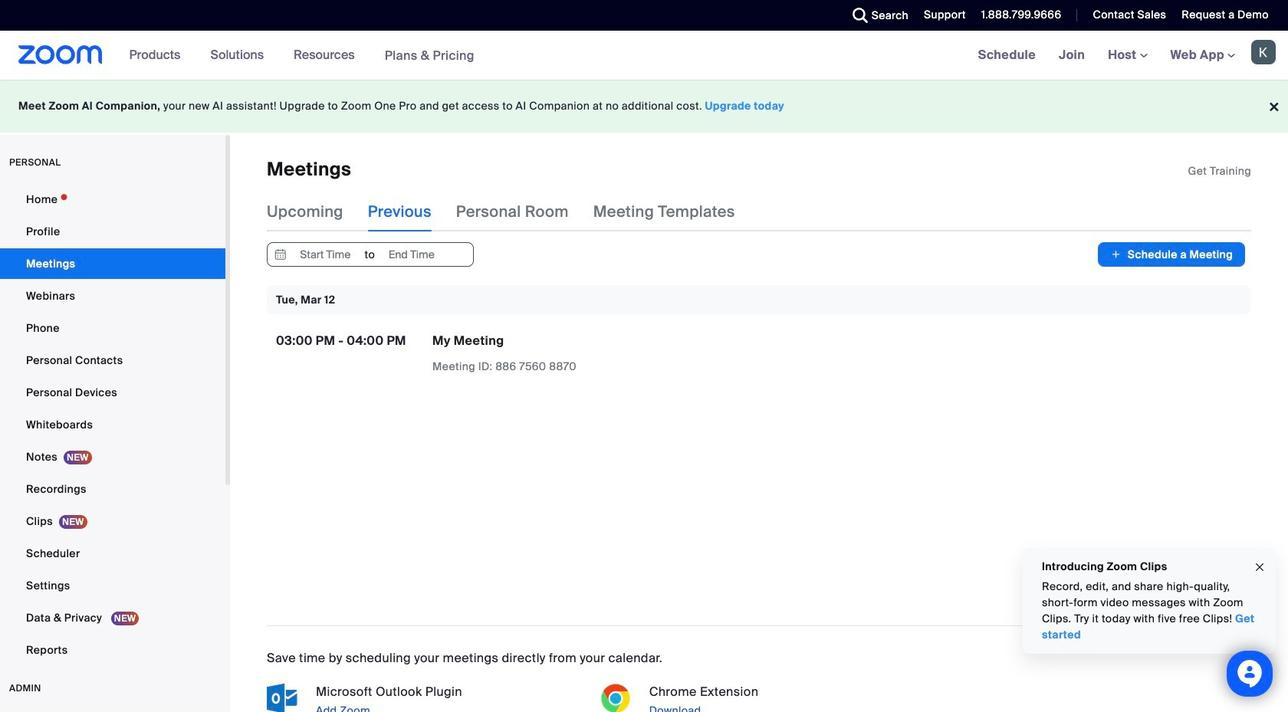 Task type: locate. For each thing, give the bounding box(es) containing it.
footer
[[0, 80, 1289, 133]]

1 vertical spatial application
[[433, 333, 701, 375]]

application
[[1189, 163, 1252, 179], [433, 333, 701, 375]]

profile picture image
[[1252, 40, 1277, 64]]

0 horizontal spatial application
[[433, 333, 701, 375]]

Date Range Picker Start field
[[290, 244, 361, 267]]

banner
[[0, 31, 1289, 81]]

1 horizontal spatial application
[[1189, 163, 1252, 179]]

report image
[[905, 339, 918, 351]]

tabs of meeting tab list
[[267, 192, 760, 232]]

add image
[[1111, 247, 1122, 263]]

product information navigation
[[118, 31, 486, 81]]



Task type: describe. For each thing, give the bounding box(es) containing it.
date image
[[272, 244, 290, 267]]

meetings navigation
[[967, 31, 1289, 81]]

zoom logo image
[[18, 45, 103, 64]]

my meeting element
[[433, 333, 504, 349]]

Date Range Picker End field
[[376, 244, 447, 267]]

personal menu menu
[[0, 184, 226, 668]]

close image
[[1254, 559, 1267, 577]]

0 vertical spatial application
[[1189, 163, 1252, 179]]



Task type: vqa. For each thing, say whether or not it's contained in the screenshot.
the Management within the Phone System Management MENU ITEM
no



